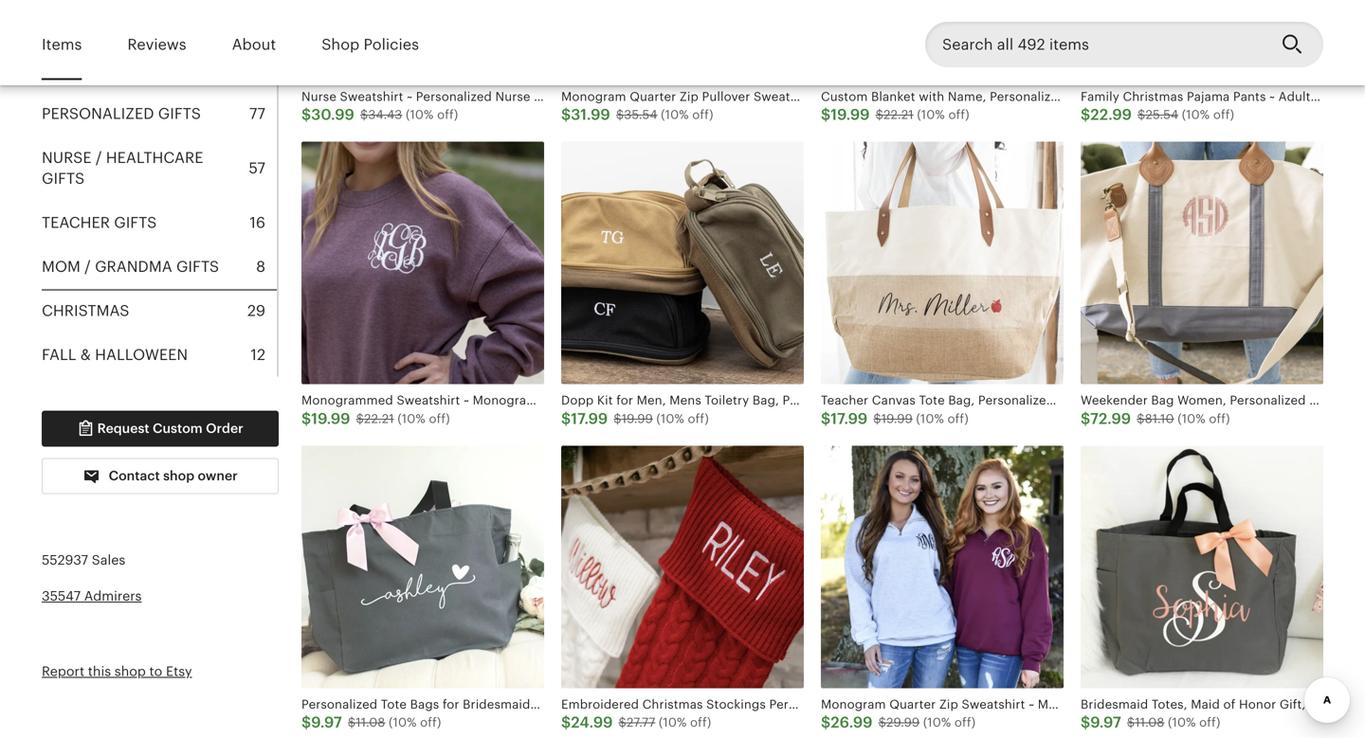 Task type: vqa. For each thing, say whether or not it's contained in the screenshot.
left 'and'
no



Task type: describe. For each thing, give the bounding box(es) containing it.
9.97 for bridesmaid totes, maid of honor gift, bridesmaid tote bags with zipper, monogram tote bag bridesmaid gifts image
[[1090, 714, 1121, 732]]

$ 72.99 $ 81.10 (10% off)
[[1081, 410, 1230, 427]]

gifts down "favors"
[[158, 105, 201, 122]]

contact shop owner
[[105, 468, 238, 484]]

(10% for nurse sweatshirt ~ personalized nurse quarter zip ~ nursing pullover sweater ~ custom nurse gift rn lpn cna ~ graduation gifts for nurses image
[[406, 108, 434, 122]]

$ inside $ 26.99 $ 29.99 (10% off)
[[878, 716, 886, 730]]

off) for family christmas pajama pants ~ adult christmas pajamas pants for women ~ womens christmas pjs pants family b49 image
[[1213, 108, 1234, 122]]

about
[[232, 36, 276, 53]]

12
[[251, 346, 265, 363]]

(10% for monogram quarter zip sweatshirt ~ monogrammed pullover for her ~ christmas gift (mg003) image
[[923, 716, 951, 730]]

$ 17.99 $ 19.99 (10% off) for "dopp kit for men, mens toiletry bag, personalized dopp kit, groomsmen gifts, shaving kit travel bag for men  r9" image
[[561, 410, 709, 427]]

(10% for custom blanket with name, personalized throw blanket, monogram stadium blanket for adults, personalized holiday gifts image
[[917, 108, 945, 122]]

25.54
[[1146, 108, 1178, 122]]

(10% for monogrammed sweatshirt ~ monogram sweater ~ crewneck ~ gift for her ~ gift under 20 (mg003) "image"
[[398, 412, 426, 426]]

off) for embroidered christmas stockings personalized | family christmas stockings | custom stockings for christmas | kids baby dog stockings image
[[690, 716, 711, 730]]

tab containing fall & halloween
[[42, 333, 277, 377]]

items
[[42, 36, 82, 53]]

request
[[97, 421, 149, 436]]

16
[[250, 214, 265, 231]]

christmas
[[824, 90, 885, 104]]

$ inside $ 24.99 $ 27.77 (10% off)
[[619, 716, 627, 730]]

22.99
[[1090, 106, 1132, 123]]

healthcare
[[106, 149, 203, 166]]

26.99
[[831, 714, 873, 732]]

for
[[914, 90, 931, 104]]

off) for weekender bag women, personalized duffle bag, canvas duffle bag, bridesmaid gift, personalized gifts for her c6 image
[[1209, 412, 1230, 426]]

her
[[934, 90, 956, 104]]

tab containing christmas
[[42, 289, 277, 333]]

report
[[42, 664, 84, 679]]

29
[[247, 302, 265, 319]]

off) for bridesmaid totes, maid of honor gift, bridesmaid tote bags with zipper, monogram tote bag bridesmaid gifts image
[[1199, 716, 1220, 730]]

request custom order
[[94, 421, 243, 436]]

$ inside $ 72.99 $ 81.10 (10% off)
[[1137, 412, 1145, 426]]

off) for nurse sweatshirt ~ personalized nurse quarter zip ~ nursing pullover sweater ~ custom nurse gift rn lpn cna ~ graduation gifts for nurses image
[[437, 108, 458, 122]]

report this shop to etsy
[[42, 664, 192, 679]]

8
[[256, 258, 265, 275]]

bachelorette
[[42, 61, 157, 78]]

gifts left "8"
[[176, 258, 219, 275]]

mom / grandma gifts
[[42, 258, 219, 275]]

17.99 for teacher canvas tote bag, personalized teacher bag, teacher appreciation gifts, personalized gift for teacher christmas image on the right of the page
[[831, 410, 868, 427]]

favors
[[161, 61, 220, 78]]

$ 19.99 $ 22.21 (10% off) for monogrammed sweatshirt ~ monogram sweater ~ crewneck ~ gift for her ~ gift under 20 (mg003) "image"
[[301, 410, 450, 427]]

72.99
[[1090, 410, 1131, 427]]

teacher gifts
[[42, 214, 157, 231]]

1 tab from the top
[[42, 4, 277, 48]]

0 horizontal spatial shop
[[115, 664, 146, 679]]

552937 sales
[[42, 553, 125, 568]]

(10% for weekender bag women, personalized duffle bag, canvas duffle bag, bridesmaid gift, personalized gifts for her c6 image
[[1178, 412, 1206, 426]]

57
[[249, 160, 265, 177]]

nurse
[[42, 149, 92, 166]]

christmas
[[42, 302, 129, 319]]

owner
[[198, 468, 238, 484]]

shop policies link
[[322, 23, 419, 67]]

tab containing teacher gifts
[[42, 201, 277, 245]]

teacher
[[42, 214, 110, 231]]

(10% for teacher canvas tote bag, personalized teacher bag, teacher appreciation gifts, personalized gift for teacher christmas image on the right of the page
[[916, 412, 944, 426]]

/ for nurse
[[96, 149, 102, 166]]

to
[[149, 664, 162, 679]]

tab containing personalized gifts
[[42, 92, 277, 136]]

off) for "dopp kit for men, mens toiletry bag, personalized dopp kit, groomsmen gifts, shaving kit travel bag for men  r9" image
[[688, 412, 709, 426]]

policies
[[364, 36, 419, 53]]

etsy
[[166, 664, 192, 679]]

gifts up grandma
[[114, 214, 157, 231]]

24.99
[[571, 714, 613, 732]]

personalized
[[42, 105, 154, 122]]

shop inside contact shop owner button
[[163, 468, 194, 484]]

contact
[[109, 468, 160, 484]]

embroidered christmas stockings personalized | family christmas stockings | custom stockings for christmas | kids baby dog stockings image
[[561, 446, 804, 689]]

fall & halloween
[[42, 346, 188, 363]]

$ 19.99 $ 22.21 (10% off) for custom blanket with name, personalized throw blanket, monogram stadium blanket for adults, personalized holiday gifts image
[[821, 106, 970, 123]]

off) for the "personalized tote bags for bridesmaids, bachelorette party bags, bridesmaid gifts personalized bag, bridesmaid proposal" image
[[420, 716, 441, 730]]

$ inside $ 30.99 $ 34.43 (10% off)
[[360, 108, 368, 122]]

teacher canvas tote bag, personalized teacher bag, teacher appreciation gifts, personalized gift for teacher christmas image
[[821, 142, 1064, 385]]

monogram quarter zip pullover sweatshirt, christmas gift for her $ 31.99 $ 35.54 (10% off)
[[561, 90, 956, 123]]

reviews link
[[127, 23, 186, 67]]

order
[[206, 421, 243, 436]]

17.99 for "dopp kit for men, mens toiletry bag, personalized dopp kit, groomsmen gifts, shaving kit travel bag for men  r9" image
[[571, 410, 608, 427]]



Task type: locate. For each thing, give the bounding box(es) containing it.
1 horizontal spatial $ 19.99 $ 22.21 (10% off)
[[821, 106, 970, 123]]

31.99
[[571, 106, 610, 123]]

nurse sweatshirt ~ personalized nurse quarter zip ~ nursing pullover sweater ~ custom nurse gift rn lpn cna ~ graduation gifts for nurses image
[[301, 0, 544, 80]]

0 horizontal spatial 17.99
[[571, 410, 608, 427]]

off) for monogram quarter zip sweatshirt ~ monogrammed pullover for her ~ christmas gift (mg003) image
[[955, 716, 976, 730]]

off) inside $ 30.99 $ 34.43 (10% off)
[[437, 108, 458, 122]]

items link
[[42, 23, 82, 67]]

gifts inside nurse / healthcare gifts
[[42, 170, 85, 187]]

tab down personalized gifts
[[42, 136, 277, 201]]

0 vertical spatial shop
[[163, 468, 194, 484]]

tab down the teacher gifts
[[42, 245, 277, 289]]

35547
[[42, 589, 81, 604]]

9.97 for the "personalized tote bags for bridesmaids, bachelorette party bags, bridesmaid gifts personalized bag, bridesmaid proposal" image
[[311, 714, 342, 732]]

/ right mom
[[85, 258, 91, 275]]

(10% inside "$ 22.99 $ 25.54 (10% off)"
[[1182, 108, 1210, 122]]

(10% inside $ 24.99 $ 27.77 (10% off)
[[659, 716, 687, 730]]

0 horizontal spatial /
[[85, 258, 91, 275]]

2 9.97 from the left
[[1090, 714, 1121, 732]]

Search all 492 items text field
[[925, 22, 1267, 67]]

off) inside $ 72.99 $ 81.10 (10% off)
[[1209, 412, 1230, 426]]

0 horizontal spatial 11.08
[[356, 716, 385, 730]]

off) inside $ 24.99 $ 27.77 (10% off)
[[690, 716, 711, 730]]

/ inside nurse / healthcare gifts
[[96, 149, 102, 166]]

tab up 'halloween'
[[42, 289, 277, 333]]

(10%
[[406, 108, 434, 122], [661, 108, 689, 122], [917, 108, 945, 122], [1182, 108, 1210, 122], [398, 412, 426, 426], [656, 412, 684, 426], [916, 412, 944, 426], [1178, 412, 1206, 426], [389, 716, 417, 730], [659, 716, 687, 730], [923, 716, 951, 730], [1168, 716, 1196, 730]]

monogram
[[561, 90, 626, 104]]

/ for mom
[[85, 258, 91, 275]]

sweatshirt,
[[754, 90, 821, 104]]

weekender bag women, personalized duffle bag, canvas duffle bag, bridesmaid gift, personalized gifts for her c6 image
[[1081, 142, 1323, 385]]

custom
[[153, 421, 203, 436]]

1 horizontal spatial shop
[[163, 468, 194, 484]]

family christmas pajama pants ~ adult christmas pajamas pants for women ~ womens christmas pjs pants family b49 image
[[1081, 0, 1323, 80]]

1 vertical spatial 22.21
[[364, 412, 394, 426]]

22.21
[[884, 108, 914, 122], [364, 412, 394, 426]]

off) for custom blanket with name, personalized throw blanket, monogram stadium blanket for adults, personalized holiday gifts image
[[948, 108, 970, 122]]

fall
[[42, 346, 76, 363]]

11.08
[[356, 716, 385, 730], [1135, 716, 1165, 730]]

1 17.99 from the left
[[571, 410, 608, 427]]

2 $ 9.97 $ 11.08 (10% off) from the left
[[1081, 714, 1220, 732]]

7 tab from the top
[[42, 333, 277, 377]]

tab containing nurse / healthcare gifts
[[42, 136, 277, 201]]

22.21 for monogrammed sweatshirt ~ monogram sweater ~ crewneck ~ gift for her ~ gift under 20 (mg003) "image"
[[364, 412, 394, 426]]

0 horizontal spatial 9.97
[[311, 714, 342, 732]]

shop
[[322, 36, 360, 53]]

17.99
[[571, 410, 608, 427], [831, 410, 868, 427]]

77
[[249, 105, 265, 122]]

(10% for bridesmaid totes, maid of honor gift, bridesmaid tote bags with zipper, monogram tote bag bridesmaid gifts image
[[1168, 716, 1196, 730]]

4 tab from the top
[[42, 201, 277, 245]]

zip
[[680, 90, 699, 104]]

(10% for the "personalized tote bags for bridesmaids, bachelorette party bags, bridesmaid gifts personalized bag, bridesmaid proposal" image
[[389, 716, 417, 730]]

bachelorette favors
[[42, 61, 220, 78]]

2 tab from the top
[[42, 92, 277, 136]]

1 horizontal spatial 22.21
[[884, 108, 914, 122]]

tab
[[42, 4, 277, 48], [42, 92, 277, 136], [42, 136, 277, 201], [42, 201, 277, 245], [42, 245, 277, 289], [42, 289, 277, 333], [42, 333, 277, 377]]

tab containing mom / grandma gifts
[[42, 245, 277, 289]]

&
[[80, 346, 91, 363]]

request custom order link
[[42, 411, 279, 447]]

gifts
[[158, 105, 201, 122], [42, 170, 85, 187], [114, 214, 157, 231], [176, 258, 219, 275]]

/
[[96, 149, 102, 166], [85, 258, 91, 275]]

contact shop owner button
[[42, 459, 279, 495]]

sections tab list
[[42, 0, 279, 377]]

pullover
[[702, 90, 750, 104]]

35547 admirers link
[[42, 589, 142, 604]]

$ 17.99 $ 19.99 (10% off)
[[561, 410, 709, 427], [821, 410, 969, 427]]

$ 9.97 $ 11.08 (10% off)
[[301, 714, 441, 732], [1081, 714, 1220, 732]]

(10% inside $ 72.99 $ 81.10 (10% off)
[[1178, 412, 1206, 426]]

personalized gifts
[[42, 105, 201, 122]]

/ right nurse
[[96, 149, 102, 166]]

$ 17.99 $ 19.99 (10% off) for teacher canvas tote bag, personalized teacher bag, teacher appreciation gifts, personalized gift for teacher christmas image on the right of the page
[[821, 410, 969, 427]]

$ inside "$ 22.99 $ 25.54 (10% off)"
[[1138, 108, 1146, 122]]

halloween
[[95, 346, 188, 363]]

34.43
[[368, 108, 402, 122]]

grandma
[[95, 258, 172, 275]]

tab up bachelorette favors
[[42, 4, 277, 48]]

35.54
[[624, 108, 657, 122]]

1 horizontal spatial /
[[96, 149, 102, 166]]

2 17.99 from the left
[[831, 410, 868, 427]]

shop policies
[[322, 36, 419, 53]]

personalized tote bags for bridesmaids, bachelorette party bags, bridesmaid gifts personalized bag, bridesmaid proposal image
[[301, 446, 544, 689]]

11.08 for bridesmaid totes, maid of honor gift, bridesmaid tote bags with zipper, monogram tote bag bridesmaid gifts image
[[1135, 716, 1165, 730]]

$
[[301, 106, 311, 123], [561, 106, 571, 123], [821, 106, 831, 123], [1081, 106, 1090, 123], [360, 108, 368, 122], [616, 108, 624, 122], [876, 108, 884, 122], [1138, 108, 1146, 122], [301, 410, 311, 427], [561, 410, 571, 427], [821, 410, 831, 427], [1081, 410, 1090, 427], [356, 412, 364, 426], [614, 412, 622, 426], [873, 412, 881, 426], [1137, 412, 1145, 426], [301, 714, 311, 732], [561, 714, 571, 732], [821, 714, 831, 732], [1081, 714, 1090, 732], [348, 716, 356, 730], [619, 716, 627, 730], [878, 716, 886, 730], [1127, 716, 1135, 730]]

1 vertical spatial shop
[[115, 664, 146, 679]]

2 $ 17.99 $ 19.99 (10% off) from the left
[[821, 410, 969, 427]]

(10% for "dopp kit for men, mens toiletry bag, personalized dopp kit, groomsmen gifts, shaving kit travel bag for men  r9" image
[[656, 412, 684, 426]]

(10% inside $ 30.99 $ 34.43 (10% off)
[[406, 108, 434, 122]]

1 11.08 from the left
[[356, 716, 385, 730]]

custom blanket with name, personalized throw blanket, monogram stadium blanket for adults, personalized holiday gifts image
[[821, 0, 1064, 80]]

tab up request custom order link
[[42, 333, 277, 377]]

$ 22.99 $ 25.54 (10% off)
[[1081, 106, 1234, 123]]

22.21 for custom blanket with name, personalized throw blanket, monogram stadium blanket for adults, personalized holiday gifts image
[[884, 108, 914, 122]]

gift
[[888, 90, 911, 104]]

1 vertical spatial $ 19.99 $ 22.21 (10% off)
[[301, 410, 450, 427]]

(10% inside monogram quarter zip pullover sweatshirt, christmas gift for her $ 31.99 $ 35.54 (10% off)
[[661, 108, 689, 122]]

1 horizontal spatial $ 9.97 $ 11.08 (10% off)
[[1081, 714, 1220, 732]]

11.08 for the "personalized tote bags for bridesmaids, bachelorette party bags, bridesmaid gifts personalized bag, bridesmaid proposal" image
[[356, 716, 385, 730]]

off) inside monogram quarter zip pullover sweatshirt, christmas gift for her $ 31.99 $ 35.54 (10% off)
[[692, 108, 713, 122]]

shop left "to"
[[115, 664, 146, 679]]

1 horizontal spatial $ 17.99 $ 19.99 (10% off)
[[821, 410, 969, 427]]

shop left owner
[[163, 468, 194, 484]]

tab up grandma
[[42, 201, 277, 245]]

0 vertical spatial 22.21
[[884, 108, 914, 122]]

1 horizontal spatial 9.97
[[1090, 714, 1121, 732]]

27.77
[[627, 716, 655, 730]]

off)
[[437, 108, 458, 122], [692, 108, 713, 122], [948, 108, 970, 122], [1213, 108, 1234, 122], [429, 412, 450, 426], [688, 412, 709, 426], [948, 412, 969, 426], [1209, 412, 1230, 426], [420, 716, 441, 730], [690, 716, 711, 730], [955, 716, 976, 730], [1199, 716, 1220, 730]]

1 $ 17.99 $ 19.99 (10% off) from the left
[[561, 410, 709, 427]]

about link
[[232, 23, 276, 67]]

0 horizontal spatial $ 9.97 $ 11.08 (10% off)
[[301, 714, 441, 732]]

30.99
[[311, 106, 354, 123]]

$ 9.97 $ 11.08 (10% off) for the "personalized tote bags for bridesmaids, bachelorette party bags, bridesmaid gifts personalized bag, bridesmaid proposal" image
[[301, 714, 441, 732]]

1 9.97 from the left
[[311, 714, 342, 732]]

0 vertical spatial $ 19.99 $ 22.21 (10% off)
[[821, 106, 970, 123]]

0 vertical spatial /
[[96, 149, 102, 166]]

2 11.08 from the left
[[1135, 716, 1165, 730]]

off) for teacher canvas tote bag, personalized teacher bag, teacher appreciation gifts, personalized gift for teacher christmas image on the right of the page
[[948, 412, 969, 426]]

off) inside "$ 22.99 $ 25.54 (10% off)"
[[1213, 108, 1234, 122]]

552937
[[42, 553, 88, 568]]

0 horizontal spatial $ 19.99 $ 22.21 (10% off)
[[301, 410, 450, 427]]

off) inside $ 26.99 $ 29.99 (10% off)
[[955, 716, 976, 730]]

nurse / healthcare gifts
[[42, 149, 203, 187]]

admirers
[[84, 589, 142, 604]]

$ 26.99 $ 29.99 (10% off)
[[821, 714, 976, 732]]

3 tab from the top
[[42, 136, 277, 201]]

29.99
[[886, 716, 920, 730]]

81.10
[[1145, 412, 1174, 426]]

tab up healthcare
[[42, 92, 277, 136]]

sales
[[92, 553, 125, 568]]

bridesmaid totes, maid of honor gift, bridesmaid tote bags with zipper, monogram tote bag bridesmaid gifts image
[[1081, 446, 1323, 689]]

1 $ 9.97 $ 11.08 (10% off) from the left
[[301, 714, 441, 732]]

5 tab from the top
[[42, 245, 277, 289]]

19.99
[[831, 106, 870, 123], [311, 410, 350, 427], [622, 412, 653, 426], [881, 412, 913, 426]]

monogram quarter zip sweatshirt ~ monogrammed pullover for her ~ christmas gift (mg003) image
[[821, 446, 1064, 689]]

(10% for embroidered christmas stockings personalized | family christmas stockings | custom stockings for christmas | kids baby dog stockings image
[[659, 716, 687, 730]]

reviews
[[127, 36, 186, 53]]

quarter
[[630, 90, 676, 104]]

off) for monogrammed sweatshirt ~ monogram sweater ~ crewneck ~ gift for her ~ gift under 20 (mg003) "image"
[[429, 412, 450, 426]]

report this shop to etsy link
[[42, 664, 192, 679]]

(10% for family christmas pajama pants ~ adult christmas pajamas pants for women ~ womens christmas pjs pants family b49 image
[[1182, 108, 1210, 122]]

$ 9.97 $ 11.08 (10% off) for bridesmaid totes, maid of honor gift, bridesmaid tote bags with zipper, monogram tote bag bridesmaid gifts image
[[1081, 714, 1220, 732]]

gifts down nurse
[[42, 170, 85, 187]]

$ 19.99 $ 22.21 (10% off)
[[821, 106, 970, 123], [301, 410, 450, 427]]

0 horizontal spatial 22.21
[[364, 412, 394, 426]]

6 tab from the top
[[42, 289, 277, 333]]

9.97
[[311, 714, 342, 732], [1090, 714, 1121, 732]]

1 horizontal spatial 17.99
[[831, 410, 868, 427]]

(10% inside $ 26.99 $ 29.99 (10% off)
[[923, 716, 951, 730]]

35547 admirers
[[42, 589, 142, 604]]

1 horizontal spatial 11.08
[[1135, 716, 1165, 730]]

this
[[88, 664, 111, 679]]

mom
[[42, 258, 81, 275]]

$ 24.99 $ 27.77 (10% off)
[[561, 714, 711, 732]]

1 vertical spatial /
[[85, 258, 91, 275]]

shop
[[163, 468, 194, 484], [115, 664, 146, 679]]

0 horizontal spatial $ 17.99 $ 19.99 (10% off)
[[561, 410, 709, 427]]

dopp kit for men, mens toiletry bag, personalized dopp kit, groomsmen gifts, shaving kit travel bag for men  r9 image
[[561, 142, 804, 385]]

monogrammed sweatshirt ~ monogram sweater ~ crewneck ~ gift for her ~ gift under 20 (mg003) image
[[301, 142, 544, 385]]

$ 30.99 $ 34.43 (10% off)
[[301, 106, 458, 123]]



